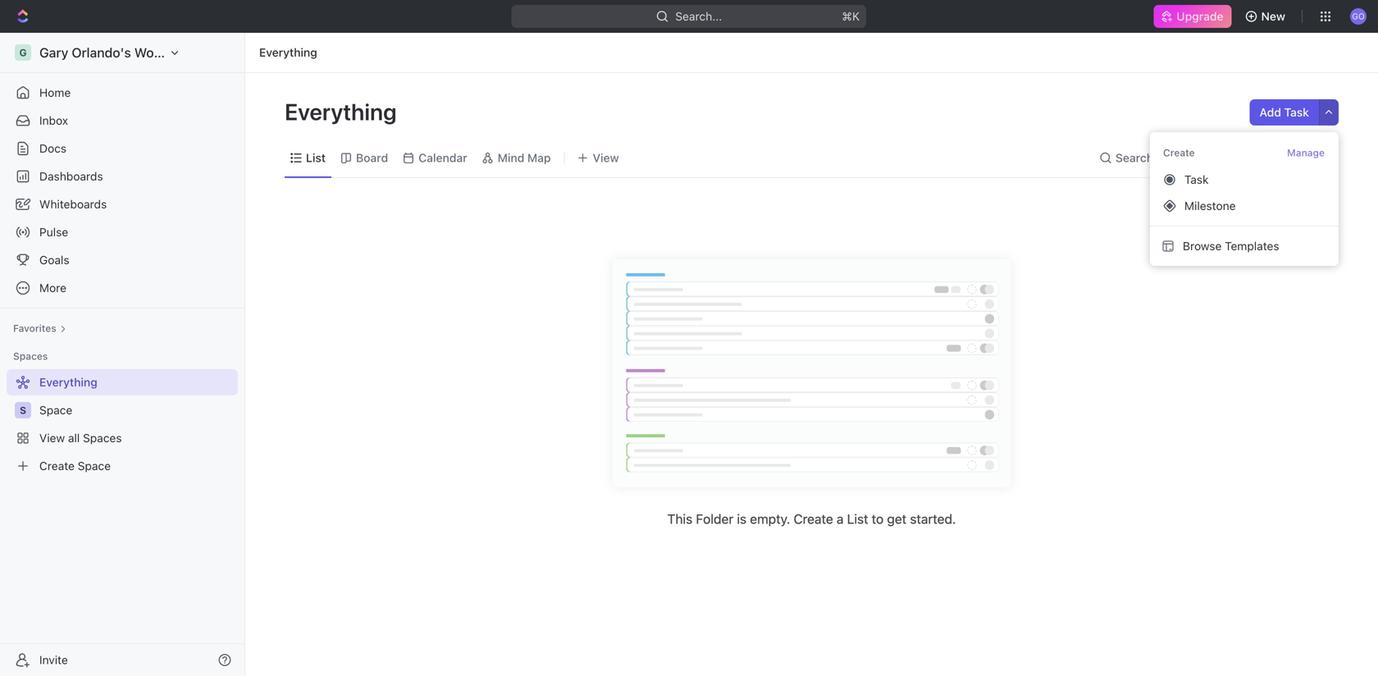 Task type: locate. For each thing, give the bounding box(es) containing it.
browse templates
[[1184, 239, 1280, 253]]

dashboards link
[[7, 163, 238, 190]]

mind map link
[[495, 147, 551, 170]]

new
[[1262, 9, 1286, 23]]

map
[[528, 151, 551, 165]]

pulse link
[[7, 219, 238, 245]]

0 vertical spatial create
[[1164, 147, 1196, 158]]

list
[[306, 151, 326, 165], [848, 511, 869, 527]]

docs link
[[7, 135, 238, 162]]

search...
[[676, 9, 723, 23]]

1 horizontal spatial create
[[1164, 147, 1196, 158]]

task
[[1285, 105, 1310, 119], [1185, 173, 1209, 186]]

create
[[1164, 147, 1196, 158], [794, 511, 834, 527]]

to
[[872, 511, 884, 527]]

0 horizontal spatial list
[[306, 151, 326, 165]]

manage
[[1288, 147, 1326, 158]]

customize button
[[1218, 147, 1302, 170]]

create left a at bottom
[[794, 511, 834, 527]]

this
[[668, 511, 693, 527]]

list left "board" link
[[306, 151, 326, 165]]

folder
[[696, 511, 734, 527]]

whiteboards
[[39, 197, 107, 211]]

1 vertical spatial list
[[848, 511, 869, 527]]

tree inside sidebar navigation
[[7, 369, 238, 479]]

list link
[[303, 147, 326, 170]]

add
[[1260, 105, 1282, 119]]

templates
[[1226, 239, 1280, 253]]

1 vertical spatial everything
[[285, 98, 402, 125]]

started.
[[911, 511, 957, 527]]

invite
[[39, 653, 68, 667]]

board link
[[353, 147, 388, 170]]

browse templates button
[[1157, 233, 1333, 259]]

list right a at bottom
[[848, 511, 869, 527]]

customize
[[1239, 151, 1297, 165]]

tree
[[7, 369, 238, 479]]

favorites
[[13, 323, 56, 334]]

create right search
[[1164, 147, 1196, 158]]

add task
[[1260, 105, 1310, 119]]

calendar link
[[415, 147, 468, 170]]

task right add
[[1285, 105, 1310, 119]]

0 horizontal spatial task
[[1185, 173, 1209, 186]]

search button
[[1095, 147, 1159, 170]]

everything
[[259, 46, 317, 59], [285, 98, 402, 125]]

1 horizontal spatial task
[[1285, 105, 1310, 119]]

docs
[[39, 142, 66, 155]]

spaces
[[13, 350, 48, 362]]

inbox
[[39, 114, 68, 127]]

inbox link
[[7, 108, 238, 134]]

1 horizontal spatial list
[[848, 511, 869, 527]]

1 vertical spatial create
[[794, 511, 834, 527]]

task up milestone
[[1185, 173, 1209, 186]]

this folder is empty. create a list to get started.
[[668, 511, 957, 527]]

sidebar navigation
[[0, 33, 245, 676]]

add task button
[[1251, 99, 1320, 126]]

upgrade link
[[1154, 5, 1233, 28]]

0 vertical spatial task
[[1285, 105, 1310, 119]]

1 vertical spatial task
[[1185, 173, 1209, 186]]



Task type: vqa. For each thing, say whether or not it's contained in the screenshot.
Dropdown menu image
no



Task type: describe. For each thing, give the bounding box(es) containing it.
milestone
[[1185, 199, 1237, 213]]

new button
[[1239, 3, 1296, 30]]

task inside task 'button'
[[1185, 173, 1209, 186]]

pulse
[[39, 225, 68, 239]]

board
[[356, 151, 388, 165]]

dashboards
[[39, 170, 103, 183]]

goals link
[[7, 247, 238, 273]]

empty.
[[750, 511, 791, 527]]

mind
[[498, 151, 525, 165]]

⌘k
[[843, 9, 860, 23]]

goals
[[39, 253, 69, 267]]

0 vertical spatial list
[[306, 151, 326, 165]]

browse
[[1184, 239, 1223, 253]]

task inside the add task button
[[1285, 105, 1310, 119]]

search
[[1116, 151, 1154, 165]]

everything link
[[255, 43, 322, 62]]

manage button
[[1287, 145, 1326, 160]]

mind map
[[498, 151, 551, 165]]

home
[[39, 86, 71, 99]]

whiteboards link
[[7, 191, 238, 218]]

upgrade
[[1177, 9, 1224, 23]]

home link
[[7, 80, 238, 106]]

0 horizontal spatial create
[[794, 511, 834, 527]]

a
[[837, 511, 844, 527]]

get
[[888, 511, 907, 527]]

milestone button
[[1157, 193, 1333, 219]]

0 vertical spatial everything
[[259, 46, 317, 59]]

calendar
[[419, 151, 468, 165]]

favorites button
[[7, 318, 73, 338]]

task button
[[1157, 167, 1333, 193]]

is
[[737, 511, 747, 527]]



